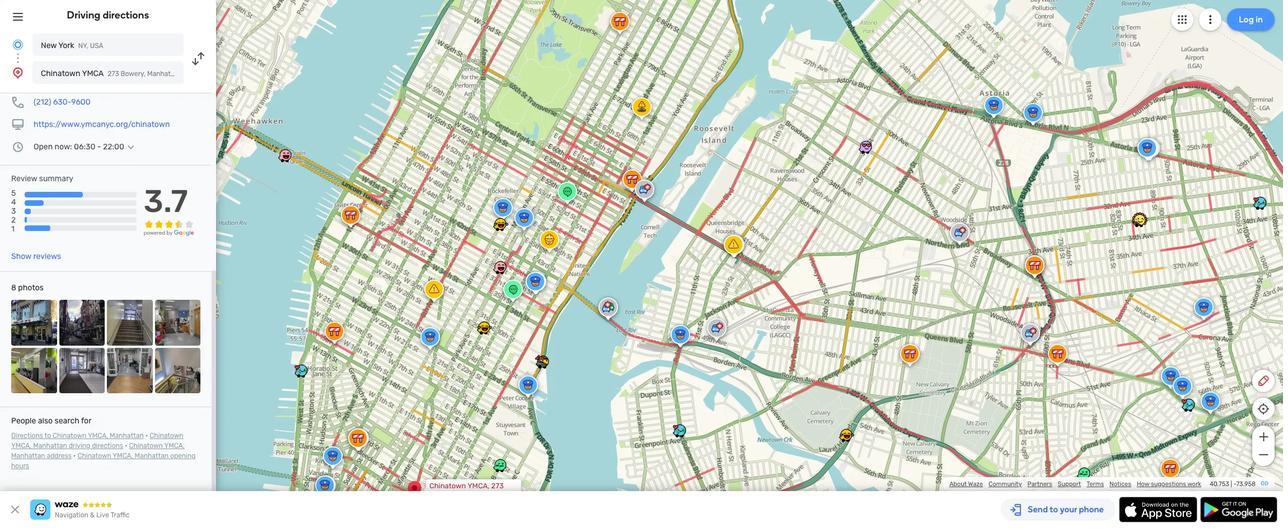 Task type: vqa. For each thing, say whether or not it's contained in the screenshot.
Manhattan inside the Chinatown Ymca, Manhattan Driving Directions
yes



Task type: locate. For each thing, give the bounding box(es) containing it.
directions inside chinatown ymca, manhattan driving directions
[[92, 442, 123, 450]]

image 7 of chinatown ymca, manhattan image
[[107, 348, 153, 394]]

https://www.ymcanyc.org/chinatown
[[34, 120, 170, 129]]

chinatown ymca, manhattan driving directions
[[11, 432, 183, 450]]

image 6 of chinatown ymca, manhattan image
[[59, 348, 105, 394]]

1 vertical spatial bowery,
[[429, 490, 456, 498]]

1 horizontal spatial united
[[429, 498, 452, 506]]

273 for ymca,
[[491, 482, 504, 491]]

summary
[[39, 174, 73, 184]]

united inside chinatown ymca 273 bowery, manhattan, united states
[[184, 70, 205, 78]]

1 horizontal spatial manhattan,
[[458, 490, 497, 498]]

work
[[1188, 481, 1202, 488]]

manhattan down to
[[33, 442, 67, 450]]

chinatown ymca, manhattan address
[[11, 442, 185, 460]]

reviews
[[33, 252, 61, 262]]

chinatown ymca, manhattan driving directions link
[[11, 432, 183, 450]]

notices link
[[1110, 481, 1132, 488]]

search
[[55, 417, 79, 426]]

suggestions
[[1151, 481, 1186, 488]]

united inside the chinatown ymca, 273 bowery, manhattan, united states
[[429, 498, 452, 506]]

states inside the chinatown ymca, 273 bowery, manhattan, united states
[[454, 498, 476, 506]]

manhattan,
[[147, 70, 183, 78], [458, 490, 497, 498]]

also
[[38, 417, 53, 426]]

1 vertical spatial 273
[[491, 482, 504, 491]]

0 vertical spatial united
[[184, 70, 205, 78]]

zoom in image
[[1257, 431, 1271, 444]]

show
[[11, 252, 31, 262]]

united for ymca,
[[429, 498, 452, 506]]

- right |
[[1234, 481, 1237, 488]]

1 vertical spatial -
[[1234, 481, 1237, 488]]

chinatown for chinatown ymca 273 bowery, manhattan, united states
[[41, 69, 80, 78]]

manhattan up hours
[[11, 452, 45, 460]]

chinatown
[[41, 69, 80, 78], [53, 432, 86, 440], [150, 432, 183, 440], [129, 442, 163, 450], [78, 452, 111, 460], [429, 482, 466, 491]]

chinatown ymca, manhattan opening hours
[[11, 452, 196, 470]]

driving
[[67, 9, 100, 21]]

open now: 06:30 - 22:00
[[34, 142, 124, 152]]

chinatown inside chinatown ymca, manhattan opening hours
[[78, 452, 111, 460]]

1 vertical spatial manhattan,
[[458, 490, 497, 498]]

8 photos
[[11, 283, 44, 293]]

manhattan left the 'opening'
[[135, 452, 169, 460]]

ymca, inside chinatown ymca, manhattan opening hours
[[113, 452, 133, 460]]

directions up chinatown ymca, manhattan opening hours
[[92, 442, 123, 450]]

open now: 06:30 - 22:00 button
[[34, 142, 138, 152]]

5 4 3 2 1
[[11, 189, 16, 234]]

united
[[184, 70, 205, 78], [429, 498, 452, 506]]

273 inside the chinatown ymca, 273 bowery, manhattan, united states
[[491, 482, 504, 491]]

about waze link
[[950, 481, 983, 488]]

0 horizontal spatial states
[[207, 70, 227, 78]]

0 vertical spatial states
[[207, 70, 227, 78]]

ymca, for directions
[[11, 442, 31, 450]]

0 vertical spatial bowery,
[[121, 70, 146, 78]]

0 vertical spatial manhattan,
[[147, 70, 183, 78]]

chinatown inside the chinatown ymca, 273 bowery, manhattan, united states
[[429, 482, 466, 491]]

0 horizontal spatial manhattan,
[[147, 70, 183, 78]]

how suggestions work link
[[1137, 481, 1202, 488]]

chinatown inside chinatown ymca, manhattan address
[[129, 442, 163, 450]]

directions right driving
[[103, 9, 149, 21]]

support link
[[1058, 481, 1081, 488]]

live
[[96, 512, 109, 520]]

273
[[108, 70, 119, 78], [491, 482, 504, 491]]

image 5 of chinatown ymca, manhattan image
[[11, 348, 57, 394]]

manhattan, for ymca,
[[458, 490, 497, 498]]

bowery,
[[121, 70, 146, 78], [429, 490, 456, 498]]

9600
[[71, 97, 91, 107]]

0 horizontal spatial -
[[97, 142, 101, 152]]

directions
[[11, 432, 43, 440]]

pencil image
[[1257, 375, 1271, 388]]

1 vertical spatial states
[[454, 498, 476, 506]]

directions to chinatown ymca, manhattan link
[[11, 432, 144, 440]]

community
[[989, 481, 1022, 488]]

chinatown for chinatown ymca, manhattan driving directions
[[150, 432, 183, 440]]

location image
[[11, 66, 25, 80]]

1 horizontal spatial bowery,
[[429, 490, 456, 498]]

how
[[1137, 481, 1150, 488]]

image 3 of chinatown ymca, manhattan image
[[107, 300, 153, 346]]

driving
[[69, 442, 90, 450]]

4
[[11, 198, 16, 207]]

chinatown for chinatown ymca, manhattan opening hours
[[78, 452, 111, 460]]

- left 22:00
[[97, 142, 101, 152]]

image 1 of chinatown ymca, manhattan image
[[11, 300, 57, 346]]

manhattan
[[110, 432, 144, 440], [33, 442, 67, 450], [11, 452, 45, 460], [135, 452, 169, 460]]

0 horizontal spatial bowery,
[[121, 70, 146, 78]]

manhattan, for ymca
[[147, 70, 183, 78]]

manhattan, inside the chinatown ymca, 273 bowery, manhattan, united states
[[458, 490, 497, 498]]

ymca,
[[88, 432, 108, 440], [11, 442, 31, 450], [164, 442, 185, 450], [113, 452, 133, 460], [468, 482, 490, 491]]

273 inside chinatown ymca 273 bowery, manhattan, united states
[[108, 70, 119, 78]]

273 for ymca
[[108, 70, 119, 78]]

bowery, inside the chinatown ymca, 273 bowery, manhattan, united states
[[429, 490, 456, 498]]

1 horizontal spatial 273
[[491, 482, 504, 491]]

ny,
[[78, 42, 88, 50]]

manhattan inside chinatown ymca, manhattan opening hours
[[135, 452, 169, 460]]

waze
[[968, 481, 983, 488]]

0 vertical spatial directions
[[103, 9, 149, 21]]

1 horizontal spatial states
[[454, 498, 476, 506]]

bowery, inside chinatown ymca 273 bowery, manhattan, united states
[[121, 70, 146, 78]]

directions
[[103, 9, 149, 21], [92, 442, 123, 450]]

8
[[11, 283, 16, 293]]

manhattan inside chinatown ymca, manhattan address
[[11, 452, 45, 460]]

0 vertical spatial 273
[[108, 70, 119, 78]]

5
[[11, 189, 16, 198]]

show reviews
[[11, 252, 61, 262]]

about
[[950, 481, 967, 488]]

1 vertical spatial directions
[[92, 442, 123, 450]]

ymca, inside the chinatown ymca, 273 bowery, manhattan, united states
[[468, 482, 490, 491]]

0 horizontal spatial 273
[[108, 70, 119, 78]]

states inside chinatown ymca 273 bowery, manhattan, united states
[[207, 70, 227, 78]]

zoom out image
[[1257, 449, 1271, 462]]

0 vertical spatial -
[[97, 142, 101, 152]]

now:
[[55, 142, 72, 152]]

manhattan, inside chinatown ymca 273 bowery, manhattan, united states
[[147, 70, 183, 78]]

opening
[[170, 452, 196, 460]]

notices
[[1110, 481, 1132, 488]]

-
[[97, 142, 101, 152], [1234, 481, 1237, 488]]

chinatown inside chinatown ymca, manhattan driving directions
[[150, 432, 183, 440]]

york
[[58, 41, 74, 50]]

1 vertical spatial united
[[429, 498, 452, 506]]

0 horizontal spatial united
[[184, 70, 205, 78]]

states for ymca
[[207, 70, 227, 78]]

chevron down image
[[124, 143, 138, 152]]

manhattan for chinatown ymca, manhattan opening hours
[[135, 452, 169, 460]]

navigation
[[55, 512, 88, 520]]

https://www.ymcanyc.org/chinatown link
[[34, 120, 170, 129]]

manhattan up chinatown ymca, manhattan address link
[[110, 432, 144, 440]]

ymca, inside chinatown ymca, manhattan driving directions
[[11, 442, 31, 450]]

directions to chinatown ymca, manhattan
[[11, 432, 144, 440]]

chinatown ymca, 273 bowery, manhattan, united states
[[429, 482, 504, 506]]

1
[[11, 225, 15, 234]]

manhattan inside chinatown ymca, manhattan driving directions
[[33, 442, 67, 450]]

states
[[207, 70, 227, 78], [454, 498, 476, 506]]



Task type: describe. For each thing, give the bounding box(es) containing it.
computer image
[[11, 118, 25, 132]]

photos
[[18, 283, 44, 293]]

(212) 630-9600 link
[[34, 97, 91, 107]]

review
[[11, 174, 37, 184]]

ymca, for manhattan,
[[468, 482, 490, 491]]

people also search for
[[11, 417, 92, 426]]

united for ymca
[[184, 70, 205, 78]]

40.753
[[1210, 481, 1230, 488]]

partners
[[1028, 481, 1052, 488]]

(212) 630-9600
[[34, 97, 91, 107]]

3
[[11, 207, 16, 216]]

chinatown ymca 273 bowery, manhattan, united states
[[41, 69, 227, 78]]

chinatown ymca, manhattan opening hours link
[[11, 452, 196, 470]]

(212)
[[34, 97, 51, 107]]

new
[[41, 41, 57, 50]]

current location image
[[11, 38, 25, 52]]

image 4 of chinatown ymca, manhattan image
[[155, 300, 200, 346]]

to
[[45, 432, 51, 440]]

73.958
[[1237, 481, 1256, 488]]

address
[[47, 452, 72, 460]]

22:00
[[103, 142, 124, 152]]

image 8 of chinatown ymca, manhattan image
[[155, 348, 200, 394]]

ymca
[[82, 69, 104, 78]]

|
[[1231, 481, 1232, 488]]

x image
[[8, 503, 22, 517]]

community link
[[989, 481, 1022, 488]]

630-
[[53, 97, 71, 107]]

&
[[90, 512, 95, 520]]

bowery, for ymca,
[[429, 490, 456, 498]]

bowery, for ymca
[[121, 70, 146, 78]]

2
[[11, 216, 16, 225]]

states for ymca,
[[454, 498, 476, 506]]

chinatown ymca, manhattan address link
[[11, 442, 185, 460]]

call image
[[11, 96, 25, 109]]

ymca, for hours
[[113, 452, 133, 460]]

driving directions
[[67, 9, 149, 21]]

review summary
[[11, 174, 73, 184]]

people
[[11, 417, 36, 426]]

hours
[[11, 463, 29, 470]]

new york ny, usa
[[41, 41, 103, 50]]

image 2 of chinatown ymca, manhattan image
[[59, 300, 105, 346]]

about waze community partners support terms notices how suggestions work
[[950, 481, 1202, 488]]

terms
[[1087, 481, 1104, 488]]

clock image
[[11, 141, 25, 154]]

support
[[1058, 481, 1081, 488]]

open
[[34, 142, 53, 152]]

chinatown for chinatown ymca, manhattan address
[[129, 442, 163, 450]]

06:30
[[74, 142, 95, 152]]

for
[[81, 417, 92, 426]]

3.7
[[144, 183, 188, 220]]

manhattan for chinatown ymca, manhattan address
[[11, 452, 45, 460]]

usa
[[90, 42, 103, 50]]

navigation & live traffic
[[55, 512, 130, 520]]

traffic
[[111, 512, 130, 520]]

link image
[[1260, 479, 1269, 488]]

chinatown for chinatown ymca, 273 bowery, manhattan, united states
[[429, 482, 466, 491]]

ymca, inside chinatown ymca, manhattan address
[[164, 442, 185, 450]]

partners link
[[1028, 481, 1052, 488]]

1 horizontal spatial -
[[1234, 481, 1237, 488]]

40.753 | -73.958
[[1210, 481, 1256, 488]]

manhattan for chinatown ymca, manhattan driving directions
[[33, 442, 67, 450]]

terms link
[[1087, 481, 1104, 488]]



